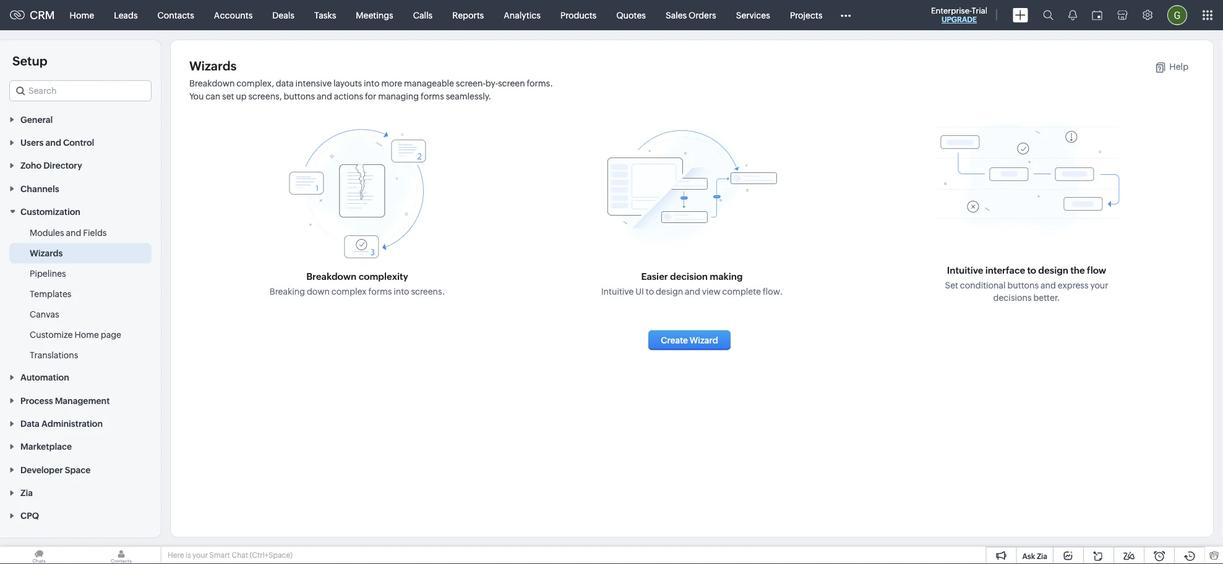 Task type: describe. For each thing, give the bounding box(es) containing it.
easier
[[641, 272, 668, 282]]

screen-
[[456, 78, 486, 88]]

chat
[[232, 552, 248, 560]]

decisions
[[994, 293, 1032, 303]]

zoho
[[20, 161, 42, 171]]

canvas
[[30, 310, 59, 320]]

zia inside dropdown button
[[20, 489, 33, 499]]

users
[[20, 138, 44, 148]]

design inside easier decision making intuitive ui to design and view complete flow.
[[656, 287, 683, 297]]

and inside the breakdown complex, data intensive layouts into more manageable screen-by-screen forms. you can set up screens, buttons and actions for managing forms seamlessly.
[[317, 91, 332, 101]]

users and control button
[[0, 131, 161, 154]]

Search text field
[[10, 81, 151, 101]]

customize home page
[[30, 330, 121, 340]]

enterprise-
[[931, 6, 972, 15]]

translations
[[30, 351, 78, 361]]

here
[[168, 552, 184, 560]]

customization
[[20, 207, 80, 217]]

breakdown for complex,
[[189, 78, 235, 88]]

intuitive inside intuitive interface to design the flow set conditional buttons and express your decisions better.
[[947, 265, 984, 276]]

create
[[661, 336, 688, 346]]

into inside the breakdown complex, data intensive layouts into more manageable screen-by-screen forms. you can set up screens, buttons and actions for managing forms seamlessly.
[[364, 78, 380, 88]]

customization region
[[0, 223, 161, 366]]

modules and fields link
[[30, 227, 107, 239]]

space
[[65, 466, 91, 475]]

breakdown for complexity
[[306, 272, 357, 282]]

customize
[[30, 330, 73, 340]]

tasks
[[314, 10, 336, 20]]

seamlessly.
[[446, 91, 491, 101]]

developer space button
[[0, 459, 161, 482]]

screens.
[[411, 287, 445, 297]]

breakdown complex, data intensive layouts into more manageable screen-by-screen forms. you can set up screens, buttons and actions for managing forms seamlessly.
[[189, 78, 553, 101]]

Other Modules field
[[833, 5, 859, 25]]

contacts
[[158, 10, 194, 20]]

intensive
[[296, 78, 332, 88]]

contacts link
[[148, 0, 204, 30]]

templates
[[30, 289, 71, 299]]

buttons inside intuitive interface to design the flow set conditional buttons and express your decisions better.
[[1008, 281, 1039, 291]]

products
[[561, 10, 597, 20]]

translations link
[[30, 349, 78, 362]]

signals element
[[1061, 0, 1085, 30]]

profile image
[[1168, 5, 1187, 25]]

to inside easier decision making intuitive ui to design and view complete flow.
[[646, 287, 654, 297]]

channels button
[[0, 177, 161, 200]]

cpq button
[[0, 505, 161, 528]]

templates link
[[30, 288, 71, 301]]

marketplace
[[20, 442, 72, 452]]

crm
[[30, 9, 55, 22]]

sales orders
[[666, 10, 716, 20]]

services link
[[726, 0, 780, 30]]

for
[[365, 91, 376, 101]]

ui
[[636, 287, 644, 297]]

leads link
[[104, 0, 148, 30]]

managing
[[378, 91, 419, 101]]

tasks link
[[304, 0, 346, 30]]

is
[[186, 552, 191, 560]]

and inside "customization" region
[[66, 228, 81, 238]]

complete
[[723, 287, 761, 297]]

wizards link
[[30, 247, 63, 260]]

accounts
[[214, 10, 253, 20]]

data
[[20, 419, 40, 429]]

modules
[[30, 228, 64, 238]]

accounts link
[[204, 0, 263, 30]]

deals
[[272, 10, 294, 20]]

customization button
[[0, 200, 161, 223]]

layouts
[[333, 78, 362, 88]]

zoho directory button
[[0, 154, 161, 177]]

cpq
[[20, 512, 39, 522]]

interface
[[986, 265, 1025, 276]]

page
[[101, 330, 121, 340]]

pipelines
[[30, 269, 66, 279]]

data
[[276, 78, 294, 88]]

automation button
[[0, 366, 161, 389]]

complexity
[[359, 272, 408, 282]]

smart
[[209, 552, 230, 560]]

reports
[[452, 10, 484, 20]]

conditional
[[960, 281, 1006, 291]]

sales orders link
[[656, 0, 726, 30]]

forms inside breakdown complexity breaking down complex forms into screens.
[[369, 287, 392, 297]]

orders
[[689, 10, 716, 20]]

flow.
[[763, 287, 783, 297]]

process
[[20, 396, 53, 406]]

profile element
[[1160, 0, 1195, 30]]

crm link
[[10, 9, 55, 22]]

enterprise-trial upgrade
[[931, 6, 988, 24]]

projects link
[[780, 0, 833, 30]]

developer
[[20, 466, 63, 475]]

search element
[[1036, 0, 1061, 30]]

calendar image
[[1092, 10, 1103, 20]]

into inside breakdown complexity breaking down complex forms into screens.
[[394, 287, 409, 297]]

chats image
[[0, 548, 78, 565]]

create menu image
[[1013, 8, 1028, 23]]



Task type: locate. For each thing, give the bounding box(es) containing it.
0 horizontal spatial into
[[364, 78, 380, 88]]

intuitive left ui
[[601, 287, 634, 297]]

0 horizontal spatial intuitive
[[601, 287, 634, 297]]

1 horizontal spatial buttons
[[1008, 281, 1039, 291]]

leads
[[114, 10, 138, 20]]

sales
[[666, 10, 687, 20]]

wizards
[[189, 59, 237, 73], [30, 249, 63, 258]]

and inside intuitive interface to design the flow set conditional buttons and express your decisions better.
[[1041, 281, 1056, 291]]

0 horizontal spatial breakdown
[[189, 78, 235, 88]]

customize home page link
[[30, 329, 121, 341]]

and down decision
[[685, 287, 700, 297]]

calls
[[413, 10, 433, 20]]

0 horizontal spatial design
[[656, 287, 683, 297]]

1 horizontal spatial zia
[[1037, 553, 1048, 561]]

0 vertical spatial forms
[[421, 91, 444, 101]]

1 vertical spatial buttons
[[1008, 281, 1039, 291]]

0 vertical spatial breakdown
[[189, 78, 235, 88]]

forms.
[[527, 78, 553, 88]]

1 horizontal spatial into
[[394, 287, 409, 297]]

1 vertical spatial into
[[394, 287, 409, 297]]

quotes
[[616, 10, 646, 20]]

contacts image
[[82, 548, 160, 565]]

intuitive
[[947, 265, 984, 276], [601, 287, 634, 297]]

set
[[945, 281, 959, 291]]

control
[[63, 138, 94, 148]]

0 vertical spatial buttons
[[284, 91, 315, 101]]

administration
[[41, 419, 103, 429]]

process management
[[20, 396, 110, 406]]

your right is
[[192, 552, 208, 560]]

forms down complexity
[[369, 287, 392, 297]]

marketplace button
[[0, 435, 161, 459]]

create menu element
[[1006, 0, 1036, 30]]

modules and fields
[[30, 228, 107, 238]]

1 horizontal spatial your
[[1091, 281, 1109, 291]]

making
[[710, 272, 743, 282]]

home left page
[[75, 330, 99, 340]]

1 horizontal spatial forms
[[421, 91, 444, 101]]

into down complexity
[[394, 287, 409, 297]]

breakdown complexity breaking down complex forms into screens.
[[270, 272, 445, 297]]

easier decision making intuitive ui to design and view complete flow.
[[601, 272, 783, 297]]

up
[[236, 91, 247, 101]]

0 horizontal spatial your
[[192, 552, 208, 560]]

trial
[[972, 6, 988, 15]]

0 vertical spatial home
[[70, 10, 94, 20]]

products link
[[551, 0, 607, 30]]

0 horizontal spatial zia
[[20, 489, 33, 499]]

and inside easier decision making intuitive ui to design and view complete flow.
[[685, 287, 700, 297]]

create wizard button
[[649, 331, 731, 351]]

0 vertical spatial wizards
[[189, 59, 237, 73]]

breakdown inside the breakdown complex, data intensive layouts into more manageable screen-by-screen forms. you can set up screens, buttons and actions for managing forms seamlessly.
[[189, 78, 235, 88]]

express
[[1058, 281, 1089, 291]]

to inside intuitive interface to design the flow set conditional buttons and express your decisions better.
[[1028, 265, 1037, 276]]

1 vertical spatial breakdown
[[306, 272, 357, 282]]

to
[[1028, 265, 1037, 276], [646, 287, 654, 297]]

zia up cpq
[[20, 489, 33, 499]]

1 horizontal spatial breakdown
[[306, 272, 357, 282]]

general button
[[0, 108, 161, 131]]

buttons
[[284, 91, 315, 101], [1008, 281, 1039, 291]]

your down flow
[[1091, 281, 1109, 291]]

ask
[[1023, 553, 1035, 561]]

to right interface
[[1028, 265, 1037, 276]]

1 vertical spatial zia
[[1037, 553, 1048, 561]]

home right crm
[[70, 10, 94, 20]]

developer space
[[20, 466, 91, 475]]

1 horizontal spatial wizards
[[189, 59, 237, 73]]

channels
[[20, 184, 59, 194]]

1 vertical spatial to
[[646, 287, 654, 297]]

home inside "link"
[[75, 330, 99, 340]]

meetings link
[[346, 0, 403, 30]]

signals image
[[1069, 10, 1077, 20]]

buttons inside the breakdown complex, data intensive layouts into more manageable screen-by-screen forms. you can set up screens, buttons and actions for managing forms seamlessly.
[[284, 91, 315, 101]]

design
[[1039, 265, 1069, 276], [656, 287, 683, 297]]

1 vertical spatial intuitive
[[601, 287, 634, 297]]

general
[[20, 115, 53, 125]]

1 vertical spatial forms
[[369, 287, 392, 297]]

screen
[[498, 78, 525, 88]]

0 horizontal spatial wizards
[[30, 249, 63, 258]]

users and control
[[20, 138, 94, 148]]

the
[[1071, 265, 1085, 276]]

more
[[381, 78, 402, 88]]

wizards inside "customization" region
[[30, 249, 63, 258]]

0 horizontal spatial forms
[[369, 287, 392, 297]]

0 vertical spatial to
[[1028, 265, 1037, 276]]

breakdown up "down"
[[306, 272, 357, 282]]

buttons down intensive
[[284, 91, 315, 101]]

0 vertical spatial zia
[[20, 489, 33, 499]]

0 vertical spatial design
[[1039, 265, 1069, 276]]

into up for
[[364, 78, 380, 88]]

data administration
[[20, 419, 103, 429]]

intuitive up set
[[947, 265, 984, 276]]

search image
[[1043, 10, 1054, 20]]

help
[[1170, 62, 1189, 72]]

pipelines link
[[30, 268, 66, 280]]

1 vertical spatial home
[[75, 330, 99, 340]]

reports link
[[443, 0, 494, 30]]

directory
[[43, 161, 82, 171]]

flow
[[1087, 265, 1107, 276]]

design left "the"
[[1039, 265, 1069, 276]]

can
[[206, 91, 220, 101]]

manageable
[[404, 78, 454, 88]]

deals link
[[263, 0, 304, 30]]

you
[[189, 91, 204, 101]]

0 vertical spatial into
[[364, 78, 380, 88]]

forms
[[421, 91, 444, 101], [369, 287, 392, 297]]

by-
[[486, 78, 498, 88]]

wizards down modules at top
[[30, 249, 63, 258]]

calls link
[[403, 0, 443, 30]]

intuitive inside easier decision making intuitive ui to design and view complete flow.
[[601, 287, 634, 297]]

forms inside the breakdown complex, data intensive layouts into more manageable screen-by-screen forms. you can set up screens, buttons and actions for managing forms seamlessly.
[[421, 91, 444, 101]]

and up better.
[[1041, 281, 1056, 291]]

process management button
[[0, 389, 161, 412]]

analytics
[[504, 10, 541, 20]]

1 vertical spatial your
[[192, 552, 208, 560]]

breakdown up can
[[189, 78, 235, 88]]

into
[[364, 78, 380, 88], [394, 287, 409, 297]]

data administration button
[[0, 412, 161, 435]]

meetings
[[356, 10, 393, 20]]

here is your smart chat (ctrl+space)
[[168, 552, 293, 560]]

home
[[70, 10, 94, 20], [75, 330, 99, 340]]

0 horizontal spatial to
[[646, 287, 654, 297]]

None field
[[9, 80, 152, 101]]

design inside intuitive interface to design the flow set conditional buttons and express your decisions better.
[[1039, 265, 1069, 276]]

1 vertical spatial wizards
[[30, 249, 63, 258]]

complex,
[[237, 78, 274, 88]]

analytics link
[[494, 0, 551, 30]]

to right ui
[[646, 287, 654, 297]]

canvas link
[[30, 309, 59, 321]]

1 horizontal spatial to
[[1028, 265, 1037, 276]]

breaking
[[270, 287, 305, 297]]

upgrade
[[942, 15, 977, 24]]

(ctrl+space)
[[250, 552, 293, 560]]

design down the easier
[[656, 287, 683, 297]]

1 vertical spatial design
[[656, 287, 683, 297]]

setup
[[12, 54, 47, 68]]

and left fields
[[66, 228, 81, 238]]

1 horizontal spatial design
[[1039, 265, 1069, 276]]

1 horizontal spatial intuitive
[[947, 265, 984, 276]]

ask zia
[[1023, 553, 1048, 561]]

wizard
[[690, 336, 718, 346]]

and right users on the top left of the page
[[46, 138, 61, 148]]

projects
[[790, 10, 823, 20]]

your
[[1091, 281, 1109, 291], [192, 552, 208, 560]]

and down intensive
[[317, 91, 332, 101]]

zia
[[20, 489, 33, 499], [1037, 553, 1048, 561]]

your inside intuitive interface to design the flow set conditional buttons and express your decisions better.
[[1091, 281, 1109, 291]]

0 vertical spatial intuitive
[[947, 265, 984, 276]]

forms down "manageable"
[[421, 91, 444, 101]]

wizards up can
[[189, 59, 237, 73]]

and inside dropdown button
[[46, 138, 61, 148]]

0 horizontal spatial buttons
[[284, 91, 315, 101]]

buttons up decisions
[[1008, 281, 1039, 291]]

decision
[[670, 272, 708, 282]]

zia right ask
[[1037, 553, 1048, 561]]

breakdown inside breakdown complexity breaking down complex forms into screens.
[[306, 272, 357, 282]]

0 vertical spatial your
[[1091, 281, 1109, 291]]

screens,
[[248, 91, 282, 101]]

down
[[307, 287, 330, 297]]



Task type: vqa. For each thing, say whether or not it's contained in the screenshot.
Logo
no



